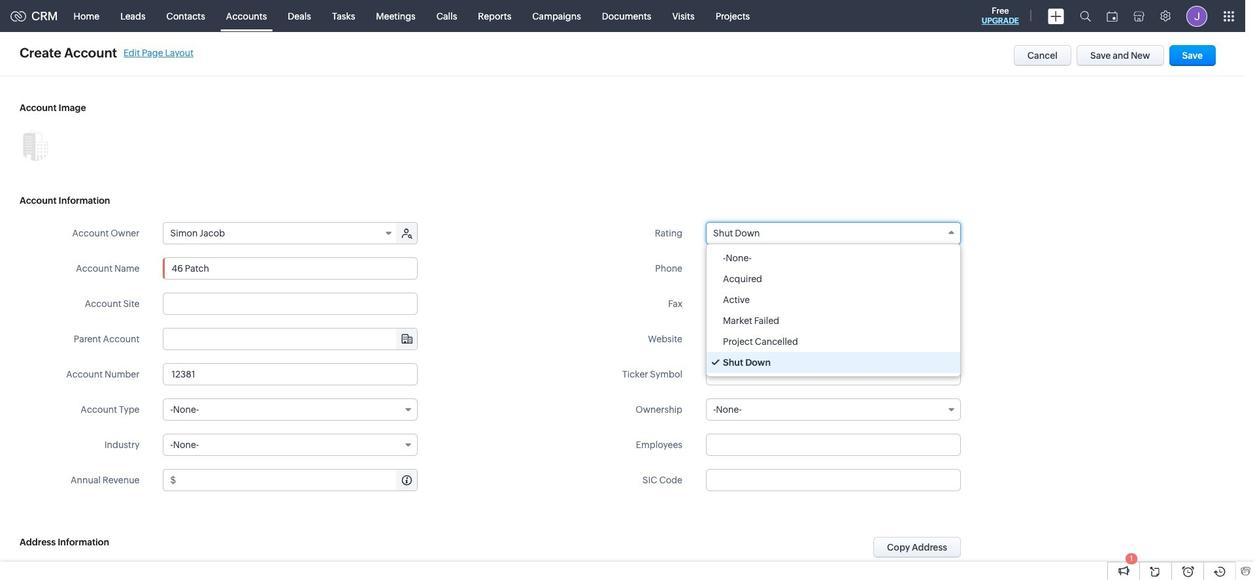 Task type: describe. For each thing, give the bounding box(es) containing it.
create menu image
[[1049, 8, 1065, 24]]

4 option from the top
[[707, 311, 961, 332]]

6 option from the top
[[707, 353, 961, 374]]

calendar image
[[1107, 11, 1119, 21]]

5 option from the top
[[707, 332, 961, 353]]

profile element
[[1179, 0, 1216, 32]]

search element
[[1073, 0, 1100, 32]]



Task type: vqa. For each thing, say whether or not it's contained in the screenshot.
field
yes



Task type: locate. For each thing, give the bounding box(es) containing it.
3 option from the top
[[707, 290, 961, 311]]

create menu element
[[1041, 0, 1073, 32]]

option
[[707, 248, 961, 269], [707, 269, 961, 290], [707, 290, 961, 311], [707, 311, 961, 332], [707, 332, 961, 353], [707, 353, 961, 374]]

1 option from the top
[[707, 248, 961, 269]]

logo image
[[10, 11, 26, 21]]

search image
[[1081, 10, 1092, 22]]

None field
[[706, 222, 962, 245], [164, 223, 398, 244], [164, 329, 418, 350], [163, 399, 418, 421], [706, 399, 962, 421], [163, 434, 418, 457], [706, 222, 962, 245], [164, 223, 398, 244], [164, 329, 418, 350], [163, 399, 418, 421], [706, 399, 962, 421], [163, 434, 418, 457]]

None text field
[[706, 258, 962, 280], [706, 293, 962, 315], [163, 364, 418, 386], [706, 434, 962, 457], [178, 470, 418, 491], [706, 258, 962, 280], [706, 293, 962, 315], [163, 364, 418, 386], [706, 434, 962, 457], [178, 470, 418, 491]]

None text field
[[163, 258, 418, 280], [163, 293, 418, 315], [706, 328, 962, 351], [164, 329, 418, 350], [706, 364, 962, 386], [706, 470, 962, 492], [163, 258, 418, 280], [163, 293, 418, 315], [706, 328, 962, 351], [164, 329, 418, 350], [706, 364, 962, 386], [706, 470, 962, 492]]

image image
[[20, 130, 51, 161]]

2 option from the top
[[707, 269, 961, 290]]

profile image
[[1187, 6, 1208, 26]]

list box
[[707, 245, 961, 377]]



